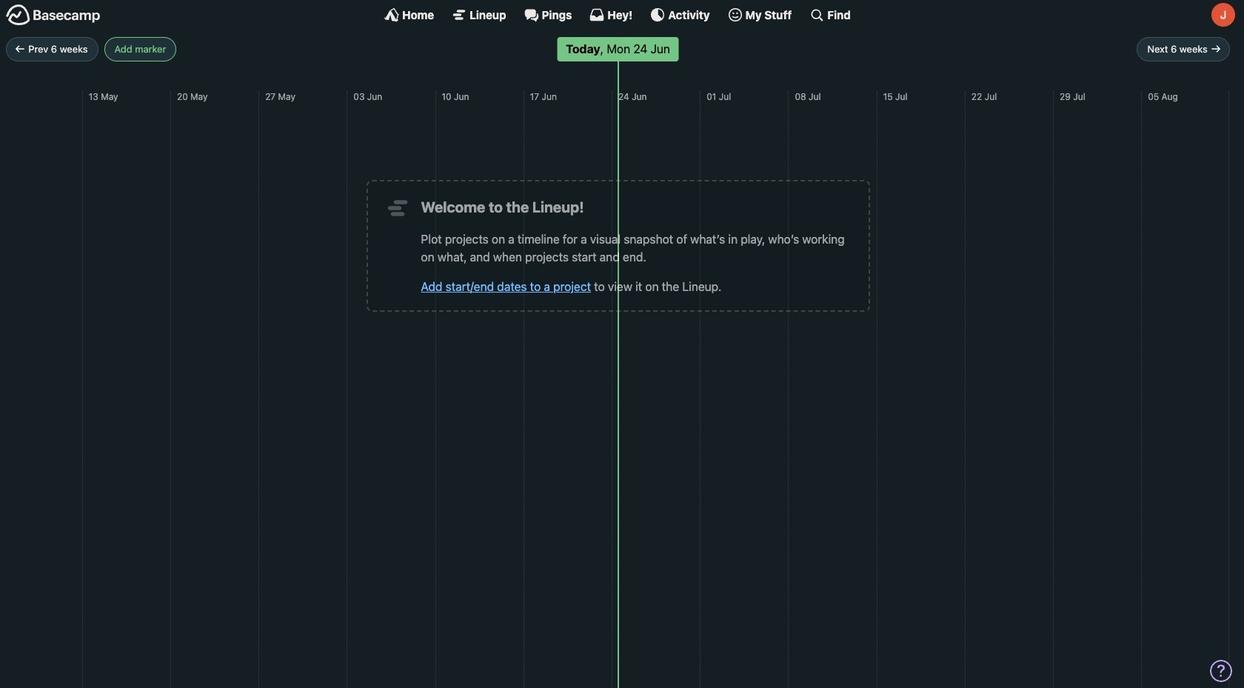 Task type: locate. For each thing, give the bounding box(es) containing it.
main element
[[0, 0, 1244, 29]]



Task type: describe. For each thing, give the bounding box(es) containing it.
jacobr image
[[1212, 3, 1235, 26]]

keyboard shortcut: ⌘ + / image
[[810, 7, 825, 22]]

switch accounts image
[[6, 4, 101, 27]]



Task type: vqa. For each thing, say whether or not it's contained in the screenshot.
JacobR image
yes



